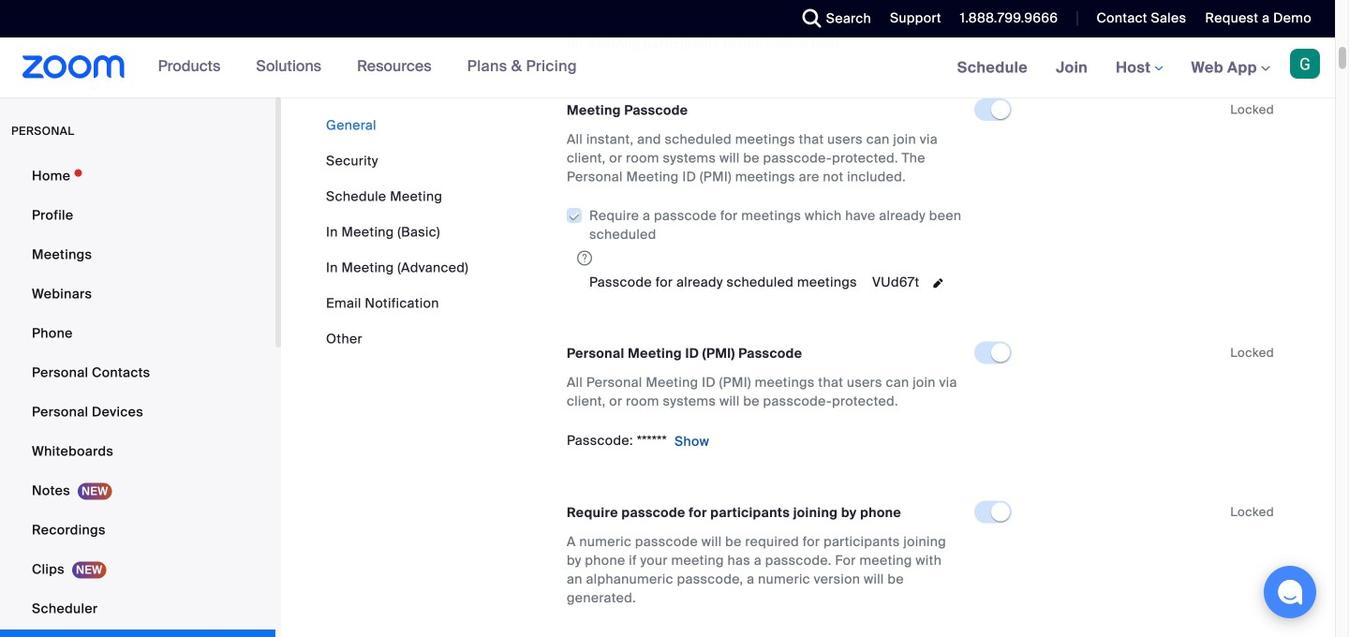 Task type: describe. For each thing, give the bounding box(es) containing it.
learn more about require a passcode for meetings which have already been scheduled image
[[571, 249, 598, 266]]

zoom logo image
[[22, 55, 125, 79]]

open chat image
[[1277, 579, 1303, 605]]



Task type: vqa. For each thing, say whether or not it's contained in the screenshot.
Video
no



Task type: locate. For each thing, give the bounding box(es) containing it.
edit password for meetings which have already been scheduled image
[[927, 274, 949, 293]]

banner
[[0, 37, 1335, 99]]

meetings navigation
[[943, 37, 1335, 99]]

product information navigation
[[144, 37, 591, 97]]

personal menu menu
[[0, 157, 275, 637]]

profile picture image
[[1290, 49, 1320, 79]]

application
[[566, 201, 974, 268]]

menu bar
[[326, 116, 469, 349]]



